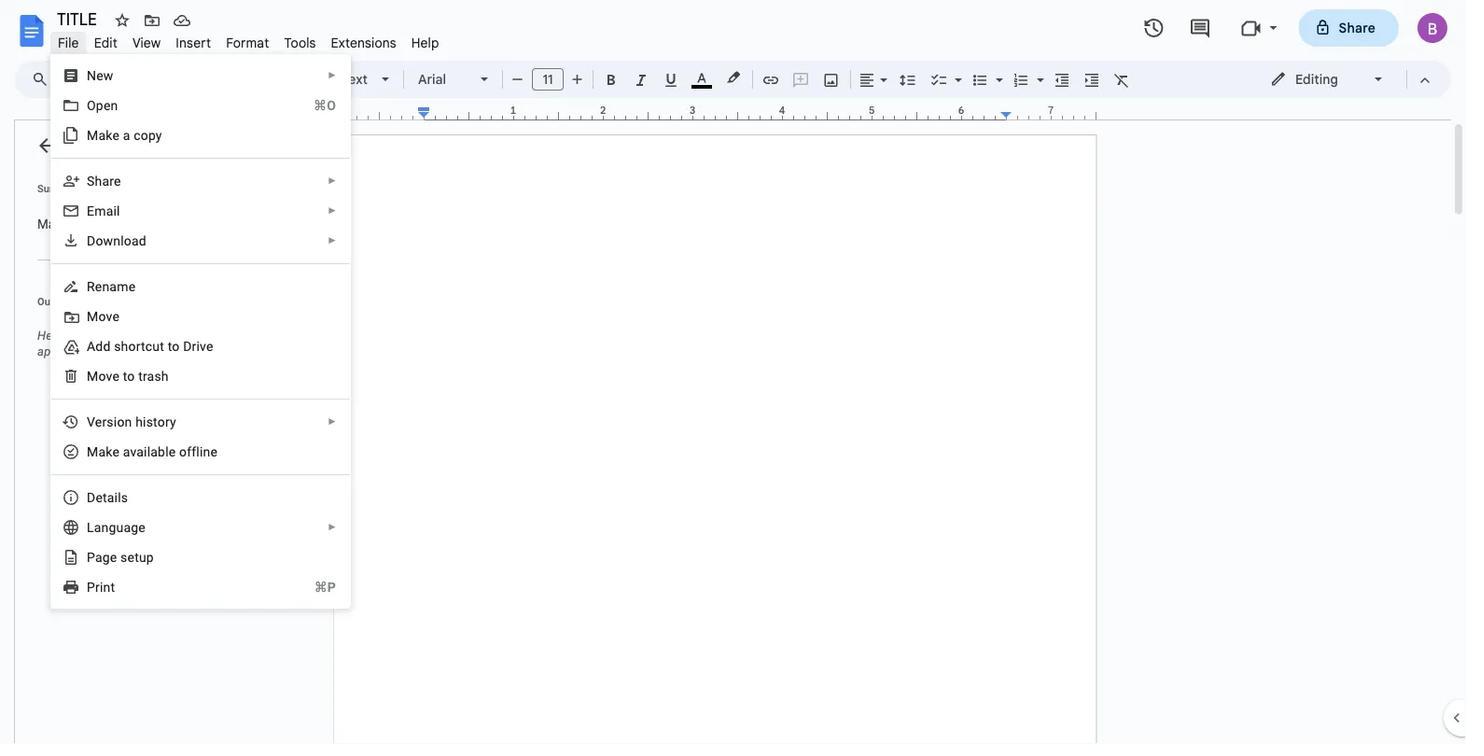 Task type: vqa. For each thing, say whether or not it's contained in the screenshot.


Task type: describe. For each thing, give the bounding box(es) containing it.
pa g e setup
[[87, 550, 154, 565]]

share button
[[1299, 9, 1400, 47]]

► for ownload
[[328, 235, 337, 246]]

move
[[87, 368, 120, 384]]

d
[[87, 233, 96, 248]]

menu containing n
[[25, 0, 351, 744]]

o
[[127, 368, 135, 384]]

version
[[87, 414, 132, 430]]

offline
[[179, 444, 218, 459]]

s
[[87, 173, 95, 189]]

here.
[[78, 345, 105, 359]]

insert
[[176, 35, 211, 51]]

left margin image
[[335, 106, 430, 120]]

menu bar inside menu bar banner
[[50, 24, 447, 55]]

email e element
[[87, 203, 126, 218]]

version history h element
[[87, 414, 182, 430]]

r ename
[[87, 279, 136, 294]]

ename
[[95, 279, 136, 294]]

edit
[[94, 35, 118, 51]]

checklist menu image
[[951, 67, 963, 74]]

to inside menu
[[168, 338, 180, 354]]

Font size field
[[532, 68, 571, 92]]

open o element
[[87, 98, 124, 113]]

to inside headings you add to the document will appear here.
[[138, 329, 149, 343]]

t
[[123, 368, 127, 384]]

you
[[92, 329, 112, 343]]

move m element
[[87, 309, 125, 324]]

right margin image
[[1002, 106, 1096, 120]]

view menu item
[[125, 32, 168, 54]]

text color image
[[692, 66, 712, 89]]

move t o trash
[[87, 368, 169, 384]]

editing
[[1296, 71, 1339, 87]]

insert menu item
[[168, 32, 219, 54]]

mail
[[94, 203, 120, 218]]

l
[[87, 520, 94, 535]]

setup
[[121, 550, 154, 565]]

► for mail
[[328, 205, 337, 216]]

headings
[[37, 329, 89, 343]]

add shortcut to drive , element
[[87, 338, 219, 354]]

hare
[[95, 173, 121, 189]]

p rint
[[87, 579, 115, 595]]

file
[[58, 35, 79, 51]]

move to trash t element
[[87, 368, 174, 384]]

ma k e available offline
[[87, 444, 218, 459]]

c
[[134, 127, 141, 143]]

insert image image
[[821, 66, 843, 92]]

ownload
[[96, 233, 147, 248]]

o
[[87, 98, 96, 113]]

ove
[[98, 309, 120, 324]]

tools menu item
[[277, 32, 324, 54]]

document
[[173, 329, 228, 343]]

anguage
[[94, 520, 146, 535]]

format menu item
[[219, 32, 277, 54]]

language l element
[[87, 520, 151, 535]]

make a c opy
[[87, 127, 162, 143]]

make
[[87, 127, 120, 143]]

o pen
[[87, 98, 118, 113]]

pen
[[96, 98, 118, 113]]

5 ► from the top
[[328, 416, 337, 427]]

outline heading
[[15, 294, 269, 320]]

ew
[[96, 68, 113, 83]]

e for g
[[110, 550, 117, 565]]

opy
[[141, 127, 162, 143]]

rename r element
[[87, 279, 141, 294]]

outline
[[37, 296, 71, 307]]

mode and view toolbar
[[1257, 61, 1441, 98]]

ma
[[87, 444, 106, 459]]

main toolbar
[[55, 0, 1137, 233]]

Rename text field
[[50, 7, 107, 30]]

k
[[106, 444, 112, 459]]

m ove
[[87, 309, 120, 324]]

s hare
[[87, 173, 121, 189]]

⌘o element
[[291, 96, 336, 115]]

view
[[132, 35, 161, 51]]

document outline element
[[15, 120, 269, 744]]

g
[[102, 550, 110, 565]]



Task type: locate. For each thing, give the bounding box(es) containing it.
appear
[[37, 345, 75, 359]]

arial option
[[418, 66, 470, 92]]

m
[[87, 309, 98, 324]]

e right pa
[[110, 550, 117, 565]]

application containing share
[[0, 0, 1467, 744]]

menu bar banner
[[0, 0, 1467, 744]]

available
[[123, 444, 176, 459]]

summary
[[37, 183, 82, 194]]

tools
[[284, 35, 316, 51]]

edit menu item
[[87, 32, 125, 54]]

d ownload
[[87, 233, 147, 248]]

p
[[87, 579, 95, 595]]

2 ► from the top
[[328, 176, 337, 186]]

e
[[87, 203, 94, 218]]

make available offline k element
[[87, 444, 223, 459]]

details
[[87, 490, 128, 505]]

pa
[[87, 550, 102, 565]]

menu bar
[[50, 24, 447, 55]]

share s element
[[87, 173, 127, 189]]

3 ► from the top
[[328, 205, 337, 216]]

⌘p
[[314, 579, 336, 595]]

will
[[231, 329, 249, 343]]

extensions menu item
[[324, 32, 404, 54]]

r
[[87, 279, 95, 294]]

details b element
[[87, 490, 134, 505]]

►
[[328, 70, 337, 81], [328, 176, 337, 186], [328, 205, 337, 216], [328, 235, 337, 246], [328, 416, 337, 427], [328, 522, 337, 533]]

► for anguage
[[328, 522, 337, 533]]

extensions
[[331, 35, 397, 51]]

Star checkbox
[[109, 7, 135, 34]]

6 ► from the top
[[328, 522, 337, 533]]

to left the the
[[138, 329, 149, 343]]

file menu item
[[50, 32, 87, 54]]

text
[[344, 71, 368, 87]]

1 horizontal spatial to
[[168, 338, 180, 354]]

highlight color image
[[724, 66, 744, 89]]

print p element
[[87, 579, 121, 595]]

rint
[[95, 579, 115, 595]]

add shortcut to drive
[[87, 338, 213, 354]]

a
[[123, 127, 130, 143]]

e right ma
[[112, 444, 120, 459]]

e
[[112, 444, 120, 459], [110, 550, 117, 565]]

styles list. normal text selected. option
[[296, 66, 371, 92]]

l anguage
[[87, 520, 146, 535]]

download d element
[[87, 233, 152, 248]]

application
[[0, 0, 1467, 744]]

1 ► from the top
[[328, 70, 337, 81]]

⌘p element
[[292, 578, 336, 597]]

editing button
[[1258, 65, 1399, 93]]

add
[[87, 338, 111, 354]]

drive
[[183, 338, 213, 354]]

Font size text field
[[533, 68, 563, 91]]

istory
[[143, 414, 176, 430]]

► for hare
[[328, 176, 337, 186]]

line & paragraph spacing image
[[898, 66, 919, 92]]

0 horizontal spatial to
[[138, 329, 149, 343]]

help
[[412, 35, 439, 51]]

normal text
[[296, 71, 368, 87]]

page setup g element
[[87, 550, 160, 565]]

e mail
[[87, 203, 120, 218]]

make a copy c element
[[87, 127, 168, 143]]

arial
[[418, 71, 446, 87]]

shortcut
[[114, 338, 164, 354]]

trash
[[138, 368, 169, 384]]

1 vertical spatial e
[[110, 550, 117, 565]]

Menus field
[[23, 66, 64, 92]]

n
[[87, 68, 96, 83]]

menu bar containing file
[[50, 24, 447, 55]]

new n element
[[87, 68, 119, 83]]

to left drive
[[168, 338, 180, 354]]

n ew
[[87, 68, 113, 83]]

headings you add to the document will appear here.
[[37, 329, 249, 359]]

version h istory
[[87, 414, 176, 430]]

add
[[115, 329, 135, 343]]

0 vertical spatial e
[[112, 444, 120, 459]]

to
[[138, 329, 149, 343], [168, 338, 180, 354]]

menu
[[25, 0, 351, 744]]

share
[[1339, 20, 1376, 36]]

h
[[136, 414, 143, 430]]

e for k
[[112, 444, 120, 459]]

the
[[152, 329, 170, 343]]

bulleted list menu image
[[992, 67, 1004, 74]]

help menu item
[[404, 32, 447, 54]]

4 ► from the top
[[328, 235, 337, 246]]

summary heading
[[37, 181, 82, 196]]

⌘o
[[314, 98, 336, 113]]

format
[[226, 35, 269, 51]]

normal
[[296, 71, 340, 87]]

► for ew
[[328, 70, 337, 81]]



